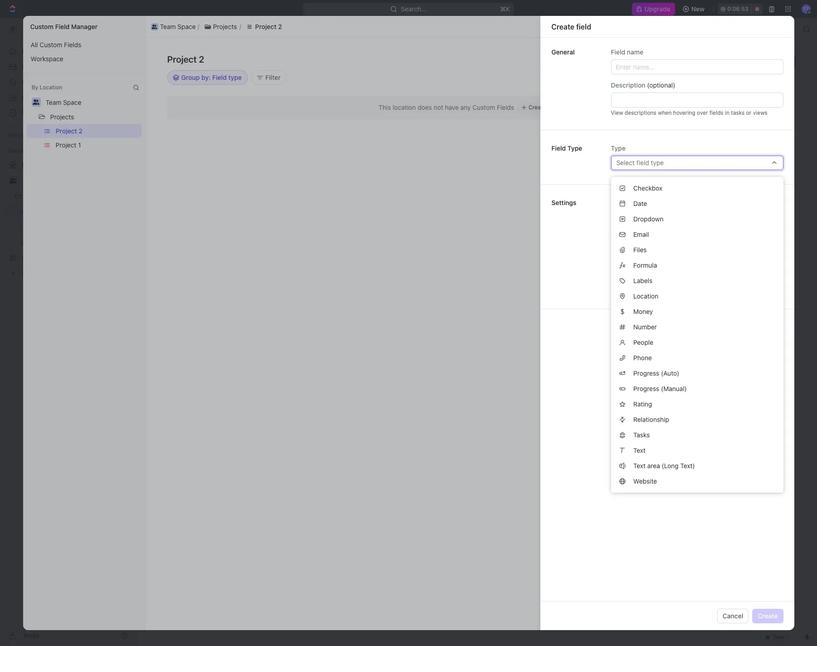 Task type: vqa. For each thing, say whether or not it's contained in the screenshot.


Task type: describe. For each thing, give the bounding box(es) containing it.
new
[[740, 55, 753, 63]]

1 the from the left
[[656, 216, 664, 223]]

created on nov 17
[[605, 34, 652, 41]]

2 in progress from the top
[[643, 202, 675, 209]]

7 from from the top
[[624, 224, 636, 231]]

creating
[[751, 209, 772, 216]]

0 horizontal spatial guests
[[656, 270, 676, 278]]

is
[[752, 216, 757, 223]]

text area (long text)
[[633, 462, 695, 470]]

task inside pinned pinned custom fields will always be displayed in task view, even if empty.
[[753, 248, 765, 255]]

search...
[[401, 5, 427, 13]]

add for add existing field
[[653, 55, 665, 63]]

1 required from the top
[[627, 199, 653, 206]]

0 horizontal spatial team space button
[[42, 95, 85, 109]]

create for field
[[551, 22, 574, 31]]

email button
[[615, 227, 780, 242]]

always
[[694, 248, 711, 255]]

dashboards link
[[4, 90, 132, 105]]

created
[[605, 34, 625, 41]]

send
[[714, 603, 729, 610]]

view,
[[766, 248, 779, 255]]

power
[[610, 239, 626, 245]]

2 17 mins from the top
[[711, 173, 731, 180]]

list link
[[202, 81, 215, 94]]

3 status from the top
[[607, 152, 622, 158]]

fields inside button
[[64, 41, 81, 49]]

progress for progress (manual)
[[633, 385, 659, 392]]

3 18 mins from the top
[[711, 115, 731, 122]]

(manual)
[[661, 385, 687, 392]]

view descriptions when hovering over fields in tasks or views
[[611, 109, 767, 116]]

field for create new field
[[754, 55, 767, 63]]

even
[[627, 256, 639, 263]]

area
[[647, 462, 660, 470]]

labels
[[633, 277, 653, 284]]

task inside button
[[765, 58, 779, 66]]

type button
[[611, 144, 783, 170]]

fields inside visible to guests custom fields can be hidden or shown to guests in your workspace.
[[649, 280, 664, 287]]

activity
[[749, 71, 767, 77]]

0:06:53 button
[[718, 4, 763, 15]]

empty.
[[646, 256, 663, 263]]

send button
[[708, 599, 734, 614]]

Search tasks... text field
[[704, 103, 795, 117]]

(long
[[662, 462, 679, 470]]

5 changed status from from the top
[[581, 188, 637, 195]]

general
[[551, 48, 575, 56]]

0:06:53
[[727, 5, 748, 12]]

1 horizontal spatial tasks
[[662, 199, 677, 206]]

spaces
[[7, 147, 26, 154]]

added watcher:
[[593, 115, 636, 122]]

field name
[[611, 48, 643, 56]]

2 the from the left
[[707, 216, 716, 223]]

4 changed status from from the top
[[581, 173, 637, 180]]

fields inside required in tasks required custom fields must be filled out when creating tasks in all the locations where the custom field is used in your workspace.
[[673, 209, 688, 216]]

1 horizontal spatial user group image
[[85, 35, 92, 41]]

one
[[548, 104, 557, 111]]

Type text field
[[616, 156, 767, 170]]

add description
[[120, 391, 166, 399]]

in right the used
[[772, 216, 777, 223]]

this location does not have any custom fields
[[379, 103, 514, 111]]

2 status from the top
[[607, 137, 622, 144]]

18 mins for task
[[711, 86, 731, 93]]

0 vertical spatial to do
[[657, 101, 673, 108]]

when inside required in tasks required custom fields must be filled out when creating tasks in all the locations where the custom field is used in your workspace.
[[736, 209, 750, 216]]

1 vertical spatial guests
[[735, 280, 752, 287]]

1 horizontal spatial /
[[192, 25, 194, 33]]

locations
[[665, 216, 689, 223]]

field down one
[[551, 144, 566, 152]]

upgrade link
[[632, 3, 675, 15]]

1 type from the left
[[568, 144, 582, 152]]

1 mins from the top
[[719, 86, 731, 93]]

text for text area (long text)
[[633, 462, 646, 470]]

1 from from the top
[[624, 101, 636, 108]]

text)
[[680, 462, 695, 470]]

number button
[[615, 319, 780, 335]]

hide button
[[467, 104, 487, 115]]

by
[[32, 84, 38, 91]]

workspace. inside visible to guests custom fields can be hidden or shown to guests in your workspace.
[[627, 288, 657, 294]]

add existing field button
[[647, 52, 710, 67]]

space inside sidebar navigation
[[39, 176, 58, 184]]

list containing all custom fields
[[23, 38, 145, 66]]

1 vertical spatial 17
[[711, 152, 717, 158]]

list containing team space
[[149, 21, 777, 32]]

5 from from the top
[[624, 188, 636, 195]]

progress (auto)
[[633, 369, 679, 377]]

visible
[[627, 270, 647, 278]]

tasks button
[[615, 427, 780, 443]]

home link
[[4, 44, 132, 59]]

7 changed from the top
[[583, 224, 605, 231]]

filled
[[712, 209, 724, 216]]

visible to guests custom fields can be hidden or shown to guests in your workspace.
[[627, 270, 771, 294]]

created
[[583, 86, 602, 93]]

5 status from the top
[[607, 188, 622, 195]]

com
[[572, 115, 698, 129]]

0 horizontal spatial location
[[40, 84, 62, 91]]

files
[[633, 246, 647, 254]]

6 status from the top
[[607, 202, 622, 209]]

3 18 from the top
[[711, 115, 717, 122]]

4 from from the top
[[624, 173, 636, 180]]

6 from from the top
[[624, 202, 636, 209]]

create for new
[[719, 55, 739, 63]]

field type
[[551, 144, 582, 152]]

formula
[[633, 261, 657, 269]]

have
[[445, 103, 459, 111]]

2 required from the top
[[627, 209, 650, 216]]

favorites
[[7, 132, 31, 138]]

custom inside pinned pinned custom fields will always be displayed in task view, even if empty.
[[646, 248, 666, 255]]

1 vertical spatial projects button
[[46, 109, 78, 124]]

required in tasks required custom fields must be filled out when creating tasks in all the locations where the custom field is used in your workspace.
[[627, 199, 777, 231]]

18 for task
[[711, 86, 717, 93]]

will
[[684, 248, 693, 255]]

new
[[691, 5, 705, 13]]

assignees
[[378, 106, 405, 113]]

list
[[204, 84, 215, 91]]

fields inside pinned pinned custom fields will always be displayed in task view, even if empty.
[[668, 248, 683, 255]]

0 horizontal spatial do
[[652, 188, 659, 195]]

progress for progress (auto)
[[633, 369, 659, 377]]

projects link inside tree
[[27, 189, 106, 203]]

3 changed from the top
[[583, 152, 605, 158]]

subtasks button
[[138, 420, 176, 436]]

Enter name... text field
[[611, 59, 783, 74]]

not
[[434, 103, 443, 111]]

add for add description
[[120, 391, 131, 399]]

tree inside sidebar navigation
[[4, 158, 132, 280]]

where
[[690, 216, 706, 223]]

name
[[627, 48, 643, 56]]

favorites button
[[4, 130, 35, 141]]

field down created
[[611, 48, 625, 56]]

inbox link
[[4, 59, 132, 74]]

create one button
[[518, 102, 561, 113]]

location button
[[615, 289, 780, 304]]

user group image
[[152, 24, 157, 29]]

create for one
[[529, 104, 546, 111]]

number
[[633, 323, 657, 331]]

date button
[[615, 196, 780, 211]]

list containing project 2
[[23, 124, 145, 152]]

1 horizontal spatial do
[[666, 101, 673, 108]]

user group image inside tree
[[9, 178, 16, 183]]

attachments
[[102, 454, 151, 463]]

4 mins from the top
[[719, 152, 731, 158]]

team space link for user group icon to the middle
[[96, 34, 132, 42]]

home
[[22, 47, 39, 55]]

task sidebar content section
[[553, 49, 744, 623]]

can
[[665, 280, 674, 287]]

views
[[753, 109, 767, 116]]

added
[[595, 115, 611, 122]]

docs link
[[4, 75, 132, 89]]

1 status from the top
[[607, 101, 622, 108]]

2 from from the top
[[624, 137, 636, 144]]

if
[[641, 256, 644, 263]]

5 changed from the top
[[583, 188, 605, 195]]

0 horizontal spatial /
[[169, 34, 171, 42]]

shown
[[710, 280, 726, 287]]

formula button
[[615, 258, 780, 273]]

inbox
[[22, 63, 38, 70]]

2 changed from the top
[[583, 137, 605, 144]]

or for when
[[746, 109, 752, 116]]



Task type: locate. For each thing, give the bounding box(es) containing it.
1 horizontal spatial the
[[707, 216, 716, 223]]

fields left 'can'
[[649, 280, 664, 287]]

1 progress from the top
[[651, 152, 673, 158]]

1 vertical spatial your
[[759, 280, 771, 287]]

subtasks
[[142, 424, 173, 432]]

complete down all
[[643, 224, 671, 231]]

when left hovering
[[658, 109, 672, 116]]

8686faf0v
[[139, 271, 167, 278]]

type inside dropdown button
[[611, 144, 626, 152]]

18 for from
[[711, 101, 717, 108]]

custom inside visible to guests custom fields can be hidden or shown to guests in your workspace.
[[627, 280, 647, 287]]

project
[[255, 22, 276, 30], [250, 25, 272, 33], [174, 34, 195, 42], [157, 54, 198, 69], [167, 54, 197, 64], [56, 127, 77, 135], [56, 141, 76, 149]]

your inside visible to guests custom fields can be hidden or shown to guests in your workspace.
[[759, 280, 771, 287]]

17 mins
[[711, 152, 731, 158], [711, 173, 731, 180]]

in right fields
[[725, 109, 730, 116]]

do up the dropdown
[[652, 188, 659, 195]]

be inside pinned pinned custom fields will always be displayed in task view, even if empty.
[[713, 248, 719, 255]]

in right the date at top right
[[655, 199, 660, 206]]

2 vertical spatial 18
[[711, 115, 717, 122]]

your inside required in tasks required custom fields must be filled out when creating tasks in all the locations where the custom field is used in your workspace.
[[627, 224, 639, 231]]

the right all
[[656, 216, 664, 223]]

1 vertical spatial project 2 button
[[51, 124, 141, 138]]

the down "filled"
[[707, 216, 716, 223]]

1 horizontal spatial project 2 link
[[239, 24, 279, 34]]

team space button down docs link
[[42, 95, 85, 109]]

field
[[576, 22, 591, 31], [691, 55, 705, 63], [754, 55, 767, 63]]

in inside pinned pinned custom fields will always be displayed in task view, even if empty.
[[747, 248, 751, 255]]

description
[[133, 391, 166, 399]]

0 vertical spatial text
[[633, 446, 646, 454]]

task sidebar navigation tab list
[[748, 55, 768, 108]]

0 horizontal spatial field
[[576, 22, 591, 31]]

in right shown
[[753, 280, 758, 287]]

be left "filled"
[[704, 209, 710, 216]]

1 vertical spatial task
[[753, 248, 765, 255]]

1 horizontal spatial add
[[653, 55, 665, 63]]

type
[[568, 144, 582, 152], [611, 144, 626, 152]]

eloisefrancis23@gmail.
[[636, 115, 698, 122]]

custom
[[30, 23, 53, 30], [40, 41, 62, 49], [473, 103, 495, 111], [652, 209, 671, 216], [717, 216, 737, 223], [646, 248, 666, 255], [627, 280, 647, 287]]

fields right hide
[[497, 103, 514, 111]]

1 18 mins from the top
[[711, 86, 731, 93]]

2 pinned from the top
[[627, 248, 645, 255]]

workspace. down labels
[[627, 288, 657, 294]]

required down checkbox
[[627, 199, 653, 206]]

user group image down the spaces
[[9, 178, 16, 183]]

progress up all
[[651, 202, 673, 209]]

0 vertical spatial when
[[658, 109, 672, 116]]

1 vertical spatial to do
[[683, 173, 699, 180]]

Edit task name text field
[[102, 289, 492, 306]]

1 horizontal spatial type
[[611, 144, 626, 152]]

18
[[711, 86, 717, 93], [711, 101, 717, 108], [711, 115, 717, 122]]

0 vertical spatial project 2 button
[[242, 21, 287, 32]]

required
[[627, 199, 653, 206], [627, 209, 650, 216]]

text down tasks at the right bottom of page
[[633, 446, 646, 454]]

1 horizontal spatial task
[[765, 58, 779, 66]]

create one
[[529, 104, 557, 111]]

1 vertical spatial pinned
[[627, 248, 645, 255]]

2 mins from the top
[[719, 101, 731, 108]]

0 vertical spatial task
[[765, 58, 779, 66]]

2 vertical spatial user group image
[[9, 178, 16, 183]]

task up activity
[[765, 58, 779, 66]]

to do up the checkbox button
[[683, 173, 699, 180]]

guests right shown
[[735, 280, 752, 287]]

1 complete from the top
[[643, 173, 671, 180]]

progress up the rating
[[633, 385, 659, 392]]

2 vertical spatial 18 mins
[[711, 115, 731, 122]]

1 vertical spatial location
[[633, 292, 658, 300]]

people button
[[615, 335, 780, 350]]

labels button
[[615, 273, 780, 289]]

add description button
[[105, 388, 489, 403]]

hovering
[[673, 109, 695, 116]]

0 vertical spatial location
[[40, 84, 62, 91]]

all
[[648, 216, 654, 223]]

2 18 from the top
[[711, 101, 717, 108]]

to do up eloisefrancis23@gmail.
[[657, 101, 673, 108]]

1 progress from the top
[[633, 369, 659, 377]]

0 vertical spatial 18 mins
[[711, 86, 731, 93]]

money
[[633, 308, 653, 315]]

2 vertical spatial tasks
[[627, 216, 641, 223]]

money button
[[615, 304, 780, 319]]

1 vertical spatial user group image
[[85, 35, 92, 41]]

3 from from the top
[[624, 152, 636, 158]]

fields up workspace button
[[64, 41, 81, 49]]

None text field
[[611, 93, 783, 108]]

create right cancel
[[758, 612, 778, 620]]

location up money at the right top
[[633, 292, 658, 300]]

1 text from the top
[[633, 446, 646, 454]]

0 vertical spatial required
[[627, 199, 653, 206]]

0 vertical spatial complete
[[643, 173, 671, 180]]

team space link
[[141, 24, 190, 34], [96, 34, 132, 42], [22, 173, 130, 188]]

1 vertical spatial 17 mins
[[711, 173, 731, 180]]

0 vertical spatial 17 mins
[[711, 152, 731, 158]]

phone button
[[615, 350, 780, 366]]

location up dashboards
[[40, 84, 62, 91]]

docs
[[22, 78, 37, 86]]

(auto)
[[661, 369, 679, 377]]

user group image down manager
[[85, 35, 92, 41]]

2 horizontal spatial do
[[692, 173, 699, 180]]

nov
[[635, 34, 645, 41]]

workspace. down all
[[640, 224, 670, 231]]

1 you from the top
[[572, 152, 581, 158]]

complete up checkbox
[[643, 173, 671, 180]]

add inside button
[[752, 58, 764, 66]]

0 vertical spatial you
[[572, 152, 581, 158]]

0 horizontal spatial or
[[703, 280, 708, 287]]

2 vertical spatial list
[[23, 124, 145, 152]]

0 vertical spatial in progress
[[643, 152, 675, 158]]

new button
[[679, 2, 710, 16]]

1 vertical spatial when
[[736, 209, 750, 216]]

this
[[604, 86, 613, 93]]

1 horizontal spatial projects button
[[199, 21, 242, 32]]

from
[[624, 101, 636, 108], [624, 137, 636, 144], [624, 152, 636, 158], [624, 173, 636, 180], [624, 188, 636, 195], [624, 202, 636, 209], [624, 224, 636, 231]]

tasks
[[731, 109, 745, 116], [662, 199, 677, 206], [627, 216, 641, 223]]

workspace. inside required in tasks required custom fields must be filled out when creating tasks in all the locations where the custom field is used in your workspace.
[[640, 224, 670, 231]]

0 vertical spatial progress
[[633, 369, 659, 377]]

0 vertical spatial user group image
[[144, 27, 150, 31]]

1 vertical spatial 18 mins
[[711, 101, 731, 108]]

1 in progress from the top
[[643, 152, 675, 158]]

create left one
[[529, 104, 546, 111]]

be for guests
[[676, 280, 682, 287]]

1 horizontal spatial or
[[746, 109, 752, 116]]

create new field
[[719, 55, 767, 63]]

2 vertical spatial be
[[676, 280, 682, 287]]

team space
[[160, 22, 196, 30], [152, 25, 188, 33], [96, 34, 132, 42], [46, 98, 81, 106], [22, 176, 58, 184]]

0 vertical spatial tasks
[[731, 109, 745, 116]]

text
[[633, 446, 646, 454], [633, 462, 646, 470]]

1 horizontal spatial projects link
[[141, 34, 165, 42]]

0 horizontal spatial project 2 link
[[174, 34, 201, 42]]

when right out
[[736, 209, 750, 216]]

create field
[[551, 22, 591, 31]]

field inside button
[[691, 55, 705, 63]]

add left 'description'
[[120, 391, 131, 399]]

you
[[572, 152, 581, 158], [572, 202, 581, 209]]

0 vertical spatial list
[[149, 21, 777, 32]]

do up the checkbox button
[[692, 173, 699, 180]]

user group image
[[144, 27, 150, 31], [85, 35, 92, 41], [9, 178, 16, 183]]

tasks up locations
[[662, 199, 677, 206]]

sidebar navigation
[[0, 18, 136, 646]]

hidden
[[684, 280, 702, 287]]

any
[[460, 103, 471, 111]]

2 type from the left
[[611, 144, 626, 152]]

cancel
[[723, 612, 743, 620]]

0 horizontal spatial task
[[753, 248, 765, 255]]

required down the date at top right
[[627, 209, 650, 216]]

team space link for user group icon inside tree
[[22, 173, 130, 188]]

1 vertical spatial be
[[713, 248, 719, 255]]

tasks right fields
[[731, 109, 745, 116]]

progress up checkbox
[[651, 152, 673, 158]]

field up all custom fields
[[55, 23, 70, 30]]

checkbox
[[633, 184, 663, 192]]

custom inside button
[[40, 41, 62, 49]]

4 status from the top
[[607, 173, 622, 180]]

add existing field
[[653, 55, 705, 63]]

in up checkbox
[[644, 152, 649, 158]]

cancel button
[[717, 609, 749, 623]]

4 changed from the top
[[583, 173, 605, 180]]

2 horizontal spatial tasks
[[731, 109, 745, 116]]

be inside visible to guests custom fields can be hidden or shown to guests in your workspace.
[[676, 280, 682, 287]]

1 changed status from from the top
[[581, 101, 637, 108]]

team space inside tree
[[22, 176, 58, 184]]

text left area
[[633, 462, 646, 470]]

2 horizontal spatial be
[[713, 248, 719, 255]]

invite
[[24, 631, 39, 639]]

create left new
[[719, 55, 739, 63]]

field inside required in tasks required custom fields must be filled out when creating tasks in all the locations where the custom field is used in your workspace.
[[739, 216, 751, 223]]

0 vertical spatial workspace.
[[640, 224, 670, 231]]

watcher:
[[612, 115, 635, 122]]

be right 'can'
[[676, 280, 682, 287]]

or left views
[[746, 109, 752, 116]]

assignees button
[[367, 104, 409, 115]]

0 horizontal spatial when
[[658, 109, 672, 116]]

website
[[633, 477, 657, 485]]

progress down phone
[[633, 369, 659, 377]]

2 horizontal spatial add
[[752, 58, 764, 66]]

projects link for leftmost project 2 'link'
[[141, 34, 165, 42]]

table link
[[273, 81, 291, 94]]

1 vertical spatial workspace.
[[627, 288, 657, 294]]

1 vertical spatial progress
[[651, 202, 673, 209]]

2 horizontal spatial user group image
[[144, 27, 150, 31]]

out
[[726, 209, 734, 216]]

2 vertical spatial do
[[652, 188, 659, 195]]

or inside visible to guests custom fields can be hidden or shown to guests in your workspace.
[[703, 280, 708, 287]]

descriptions
[[625, 109, 656, 116]]

be inside required in tasks required custom fields must be filled out when creating tasks in all the locations where the custom field is used in your workspace.
[[704, 209, 710, 216]]

2 horizontal spatial /
[[235, 25, 237, 33]]

0 horizontal spatial the
[[656, 216, 664, 223]]

0 horizontal spatial tasks
[[627, 216, 641, 223]]

in up the dropdown
[[644, 202, 649, 209]]

to do up the date at top right
[[643, 188, 661, 195]]

list
[[149, 21, 777, 32], [23, 38, 145, 66], [23, 124, 145, 152]]

projects inside tree
[[27, 192, 51, 200]]

0 horizontal spatial project 2 button
[[51, 124, 141, 138]]

or left shown
[[703, 280, 708, 287]]

your down the dropdown
[[627, 224, 639, 231]]

1 vertical spatial or
[[703, 280, 708, 287]]

search
[[673, 84, 694, 91]]

1 vertical spatial required
[[627, 209, 650, 216]]

create up general
[[551, 22, 574, 31]]

user group image left user group image
[[144, 27, 150, 31]]

3 changed status from from the top
[[581, 152, 637, 158]]

2 18 mins from the top
[[711, 101, 731, 108]]

board
[[169, 84, 187, 91]]

calendar link
[[230, 81, 258, 94]]

1 vertical spatial 18
[[711, 101, 717, 108]]

add task
[[752, 58, 779, 66]]

be for custom
[[713, 248, 719, 255]]

1 vertical spatial progress
[[633, 385, 659, 392]]

attachments button
[[102, 447, 492, 469]]

3 mins from the top
[[719, 115, 731, 122]]

guests up 'can'
[[656, 270, 676, 278]]

over
[[697, 109, 708, 116]]

your down view, at the top right of the page
[[759, 280, 771, 287]]

0 vertical spatial be
[[704, 209, 710, 216]]

1 horizontal spatial when
[[736, 209, 750, 216]]

fields
[[710, 109, 724, 116]]

workspace.
[[640, 224, 670, 231], [627, 288, 657, 294]]

team space button up projects / project 2
[[149, 21, 198, 32]]

1 changed from the top
[[583, 101, 605, 108]]

0 vertical spatial team space button
[[149, 21, 198, 32]]

be right always at the right of page
[[713, 248, 719, 255]]

1 vertical spatial do
[[692, 173, 699, 180]]

in left all
[[642, 216, 647, 223]]

add inside button
[[120, 391, 131, 399]]

1 vertical spatial complete
[[643, 224, 671, 231]]

0 horizontal spatial type
[[568, 144, 582, 152]]

projects / project 2
[[141, 34, 201, 42]]

1 vertical spatial in progress
[[643, 202, 675, 209]]

does
[[418, 103, 432, 111]]

6 changed status from from the top
[[581, 202, 637, 209]]

1 horizontal spatial field
[[691, 55, 705, 63]]

project 1 button
[[51, 138, 141, 152]]

manager
[[71, 23, 98, 30]]

text for text
[[633, 446, 646, 454]]

1 vertical spatial you
[[572, 202, 581, 209]]

7 changed status from from the top
[[581, 224, 637, 231]]

project 2
[[255, 22, 282, 30], [250, 25, 277, 33], [157, 54, 211, 69], [167, 54, 204, 64], [56, 127, 82, 135]]

phone
[[633, 354, 652, 362]]

status
[[607, 101, 622, 108], [607, 137, 622, 144], [607, 152, 622, 158], [607, 173, 622, 180], [607, 188, 622, 195], [607, 202, 622, 209], [607, 224, 622, 231]]

task
[[615, 86, 626, 93]]

projects link for project 2 'link' to the right
[[196, 24, 234, 34]]

0 horizontal spatial your
[[627, 224, 639, 231]]

2 horizontal spatial projects link
[[196, 24, 234, 34]]

project inside 'link'
[[250, 25, 272, 33]]

or for guests
[[703, 280, 708, 287]]

add for add task
[[752, 58, 764, 66]]

projects
[[213, 22, 237, 30], [207, 25, 231, 33], [141, 34, 165, 42], [50, 113, 74, 121], [27, 192, 51, 200]]

0 vertical spatial pinned
[[627, 238, 647, 246]]

fields left will
[[668, 248, 683, 255]]

tasks up email
[[627, 216, 641, 223]]

progress (manual) button
[[615, 381, 780, 397]]

0 vertical spatial progress
[[651, 152, 673, 158]]

field for add existing field
[[691, 55, 705, 63]]

0 vertical spatial or
[[746, 109, 752, 116]]

fields up locations
[[673, 209, 688, 216]]

tree containing team space
[[4, 158, 132, 280]]

2 progress from the top
[[651, 202, 673, 209]]

2 vertical spatial 17
[[711, 173, 717, 180]]

description (optional)
[[611, 81, 675, 89]]

create inside 'button'
[[719, 55, 739, 63]]

2 you from the top
[[572, 202, 581, 209]]

field inside 'button'
[[754, 55, 767, 63]]

field
[[55, 23, 70, 30], [611, 48, 625, 56], [551, 144, 566, 152], [739, 216, 751, 223]]

add left 'existing'
[[653, 55, 665, 63]]

relationship button
[[615, 412, 780, 427]]

2
[[278, 22, 282, 30], [273, 25, 277, 33], [197, 34, 201, 42], [199, 54, 204, 64], [201, 54, 209, 69], [79, 127, 82, 135]]

7 status from the top
[[607, 224, 622, 231]]

5 mins from the top
[[719, 173, 731, 180]]

1 17 mins from the top
[[711, 152, 731, 158]]

location inside button
[[633, 292, 658, 300]]

all custom fields button
[[27, 38, 141, 52]]

field left is
[[739, 216, 751, 223]]

relationship
[[633, 416, 669, 423]]

0 vertical spatial your
[[627, 224, 639, 231]]

2 complete from the top
[[643, 224, 671, 231]]

1 horizontal spatial guests
[[735, 280, 752, 287]]

1 18 from the top
[[711, 86, 717, 93]]

0 vertical spatial 17
[[646, 34, 652, 41]]

⌘k
[[500, 5, 510, 13]]

in progress up all
[[643, 202, 675, 209]]

2 changed status from from the top
[[581, 137, 637, 144]]

1 horizontal spatial location
[[633, 292, 658, 300]]

18 mins for from
[[711, 101, 731, 108]]

1 pinned from the top
[[627, 238, 647, 246]]

text button
[[615, 443, 780, 458]]

description
[[611, 81, 645, 89]]

on
[[627, 34, 633, 41]]

2 progress from the top
[[633, 385, 659, 392]]

in right displayed
[[747, 248, 751, 255]]

team inside tree
[[22, 176, 38, 184]]

tree
[[4, 158, 132, 280]]

1 vertical spatial team space button
[[42, 95, 85, 109]]

in progress up checkbox
[[643, 152, 675, 158]]

/
[[192, 25, 194, 33], [235, 25, 237, 33], [169, 34, 171, 42]]

do up eloisefrancis23@gmail.
[[666, 101, 673, 108]]

(optional)
[[647, 81, 675, 89]]

1 horizontal spatial your
[[759, 280, 771, 287]]

6 changed from the top
[[583, 202, 605, 209]]

0 horizontal spatial projects button
[[46, 109, 78, 124]]

1 horizontal spatial project 2 button
[[242, 21, 287, 32]]

add inside button
[[653, 55, 665, 63]]

task left view, at the top right of the page
[[753, 248, 765, 255]]

1 horizontal spatial team space button
[[149, 21, 198, 32]]

1 horizontal spatial be
[[704, 209, 710, 216]]

add up activity
[[752, 58, 764, 66]]

do
[[666, 101, 673, 108], [692, 173, 699, 180], [652, 188, 659, 195]]

in inside visible to guests custom fields can be hidden or shown to guests in your workspace.
[[753, 280, 758, 287]]

2 text from the top
[[633, 462, 646, 470]]

0 horizontal spatial projects link
[[27, 189, 106, 203]]

all
[[31, 41, 38, 49]]

2 vertical spatial to do
[[643, 188, 661, 195]]

pinned pinned custom fields will always be displayed in task view, even if empty.
[[627, 238, 779, 263]]



